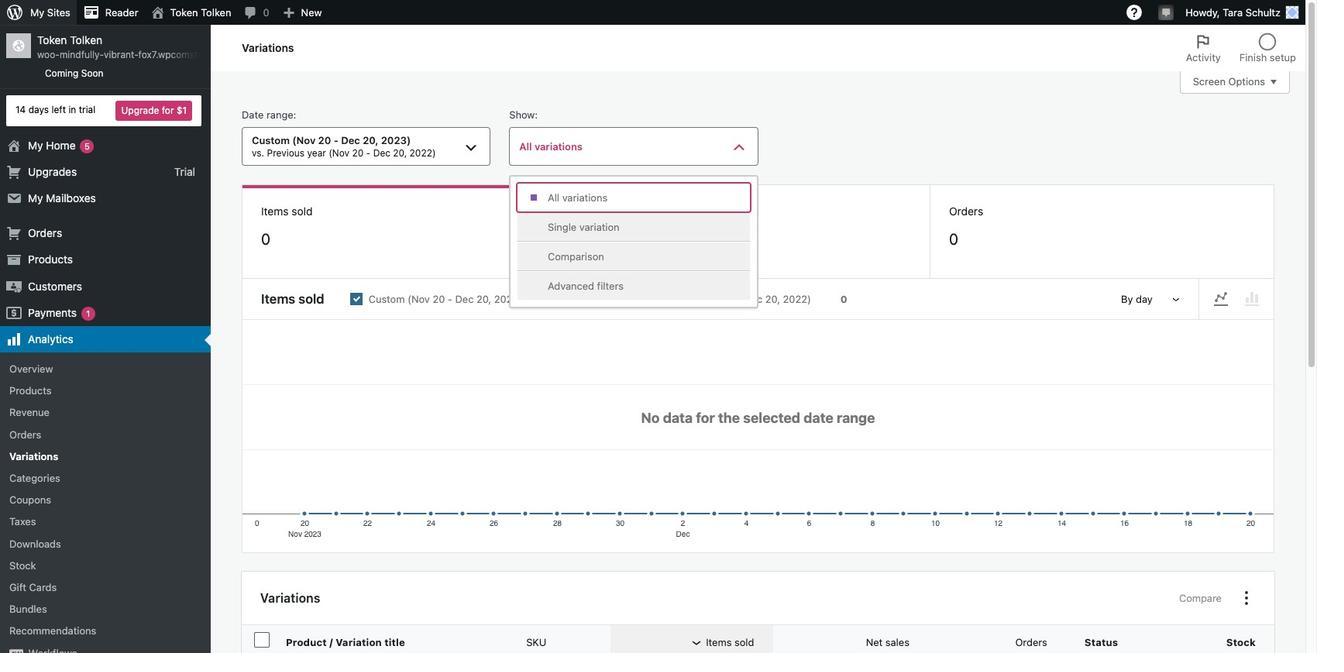 Task type: vqa. For each thing, say whether or not it's contained in the screenshot.
MULTI-CURRENCY in the top of the page
no



Task type: locate. For each thing, give the bounding box(es) containing it.
0 horizontal spatial :
[[293, 108, 296, 121]]

upgrade for $1 button
[[116, 100, 192, 121]]

toolbar navigation
[[0, 0, 1306, 28]]

single variation
[[548, 221, 620, 233]]

products link up 1
[[0, 247, 211, 273]]

:
[[293, 108, 296, 121], [535, 108, 538, 121]]

1 vertical spatial all
[[548, 191, 560, 204]]

1 vertical spatial variations
[[9, 450, 58, 462]]

0 vertical spatial orders link
[[0, 220, 211, 247]]

(nov
[[292, 134, 316, 147], [329, 147, 350, 159], [408, 293, 430, 305], [697, 293, 719, 305]]

2022)
[[410, 147, 436, 159], [783, 293, 811, 305]]

token tolken
[[170, 6, 231, 19]]

0 vertical spatial net
[[605, 205, 623, 218]]

howdy,
[[1186, 6, 1220, 19]]

token
[[170, 6, 198, 19], [37, 33, 67, 46]]

2 vertical spatial sold
[[735, 636, 754, 649]]

token inside toolbar navigation
[[170, 6, 198, 19]]

my left the home
[[28, 138, 43, 152]]

year down comparison button
[[674, 293, 694, 305]]

orders inside button
[[1015, 636, 1047, 649]]

2023) for custom (nov 20 - dec 20, 2023)
[[494, 293, 523, 305]]

upgrade for $1
[[121, 104, 187, 116]]

for
[[162, 104, 174, 116]]

sites
[[47, 6, 70, 19]]

my mailboxes
[[28, 191, 96, 205]]

1 horizontal spatial :
[[535, 108, 538, 121]]

0 vertical spatial variations
[[242, 41, 294, 54]]

year right 'vs.' at the top
[[307, 147, 326, 159]]

tolken inside token tolken woo-mindfully-vibrant-fox7.wpcomstaging.com coming soon
[[70, 33, 102, 46]]

advanced filters
[[548, 280, 624, 292]]

0 horizontal spatial 2022)
[[410, 147, 436, 159]]

0 vertical spatial variations
[[535, 140, 583, 153]]

1 horizontal spatial token
[[170, 6, 198, 19]]

1 vertical spatial custom
[[369, 293, 405, 305]]

1 horizontal spatial year
[[674, 293, 694, 305]]

all variations inside dropdown button
[[519, 140, 583, 153]]

1 orders link from the top
[[0, 220, 211, 247]]

0 horizontal spatial previous
[[267, 147, 305, 159]]

0 horizontal spatial year
[[307, 147, 326, 159]]

tolken
[[201, 6, 231, 19], [70, 33, 102, 46]]

all up single
[[548, 191, 560, 204]]

1 vertical spatial net sales
[[866, 636, 910, 649]]

1 vertical spatial tolken
[[70, 33, 102, 46]]

all variations button
[[509, 127, 758, 166]]

orders
[[949, 205, 983, 218], [28, 226, 62, 240], [9, 428, 41, 441], [1015, 636, 1047, 649]]

trial
[[79, 104, 96, 116]]

0 horizontal spatial 2023)
[[381, 134, 411, 147]]

1 vertical spatial sales
[[885, 636, 910, 649]]

0 vertical spatial year
[[307, 147, 326, 159]]

trial
[[174, 165, 195, 178]]

custom inside custom (nov 20 - dec 20, 2023) vs. previous year (nov 20 - dec 20, 2022)
[[252, 134, 290, 147]]

orders link
[[0, 220, 211, 247], [0, 424, 211, 445]]

1 vertical spatial token
[[37, 33, 67, 46]]

0 horizontal spatial all
[[519, 140, 532, 153]]

menu bar
[[1199, 285, 1274, 313]]

products link down analytics link
[[0, 380, 211, 402]]

custom for custom (nov 20 - dec 20, 2023) vs. previous year (nov 20 - dec 20, 2022)
[[252, 134, 290, 147]]

product / variation title
[[286, 636, 405, 649]]

orders link down my mailboxes link
[[0, 220, 211, 247]]

0 vertical spatial all variations
[[519, 140, 583, 153]]

0 vertical spatial net sales
[[605, 205, 652, 218]]

0 vertical spatial sold
[[292, 205, 313, 218]]

sold
[[292, 205, 313, 218], [299, 291, 324, 307], [735, 636, 754, 649]]

tolken up mindfully- on the left top of page
[[70, 33, 102, 46]]

coupons link
[[0, 489, 211, 511]]

variations link
[[0, 445, 211, 467]]

variations
[[535, 140, 583, 153], [562, 191, 608, 204]]

status
[[1085, 636, 1118, 649]]

previous right 'vs.' at the top
[[267, 147, 305, 159]]

token tolken link
[[145, 0, 237, 25]]

net sales
[[605, 205, 652, 218], [866, 636, 910, 649]]

0 vertical spatial items sold
[[261, 205, 313, 218]]

all variations
[[519, 140, 583, 153], [548, 191, 608, 204]]

compare
[[1179, 592, 1222, 605]]

products up customers
[[28, 253, 73, 266]]

all variations down show :
[[519, 140, 583, 153]]

1 vertical spatial 2022)
[[783, 293, 811, 305]]

title
[[385, 636, 405, 649]]

show :
[[509, 108, 538, 121]]

vs.
[[252, 147, 264, 159]]

items
[[261, 205, 289, 218], [261, 291, 295, 307], [706, 636, 732, 649]]

tab list containing activity
[[1177, 25, 1306, 71]]

tolken left 0 link in the top of the page
[[201, 6, 231, 19]]

my inside toolbar navigation
[[30, 6, 44, 19]]

2 vertical spatial items sold
[[706, 636, 754, 649]]

choose which values to display image
[[1237, 589, 1256, 608]]

1 horizontal spatial net
[[866, 636, 883, 649]]

1 vertical spatial my
[[28, 138, 43, 152]]

taxes link
[[0, 511, 211, 533]]

previous down comparison button
[[630, 293, 671, 305]]

1 products link from the top
[[0, 247, 211, 273]]

2 vertical spatial items
[[706, 636, 732, 649]]

1 horizontal spatial net sales
[[866, 636, 910, 649]]

2 vertical spatial variations
[[260, 591, 320, 605]]

variations inside dropdown button
[[535, 140, 583, 153]]

$1
[[177, 104, 187, 116]]

left
[[51, 104, 66, 116]]

automatewoo element
[[9, 649, 23, 653]]

1 vertical spatial previous
[[630, 293, 671, 305]]

variations down 0 link in the top of the page
[[242, 41, 294, 54]]

my left sites
[[30, 6, 44, 19]]

items sold
[[261, 205, 313, 218], [261, 291, 324, 307], [706, 636, 754, 649]]

0 vertical spatial tolken
[[201, 6, 231, 19]]

0 vertical spatial previous
[[267, 147, 305, 159]]

1 horizontal spatial previous
[[630, 293, 671, 305]]

1 vertical spatial stock
[[1226, 636, 1256, 649]]

1 horizontal spatial tolken
[[201, 6, 231, 19]]

advanced filters button
[[518, 272, 750, 300]]

1 vertical spatial net
[[866, 636, 883, 649]]

0 vertical spatial stock
[[9, 559, 36, 572]]

1 vertical spatial all variations
[[548, 191, 608, 204]]

-
[[334, 134, 338, 147], [366, 147, 371, 159], [448, 293, 452, 305], [737, 293, 741, 305]]

1 vertical spatial 2023)
[[494, 293, 523, 305]]

comparison button
[[518, 243, 750, 270]]

1 : from the left
[[293, 108, 296, 121]]

token up the woo- at left top
[[37, 33, 67, 46]]

0 vertical spatial custom
[[252, 134, 290, 147]]

20
[[318, 134, 331, 147], [352, 147, 364, 159], [433, 293, 445, 305], [722, 293, 734, 305]]

orders button
[[975, 629, 1066, 653]]

date range :
[[242, 108, 296, 121]]

items sold inside button
[[706, 636, 754, 649]]

tolken inside toolbar navigation
[[201, 6, 231, 19]]

0
[[263, 6, 269, 19], [261, 230, 270, 248], [949, 230, 959, 248], [579, 293, 586, 305], [841, 293, 847, 305]]

my for my home 5
[[28, 138, 43, 152]]

0 vertical spatial all
[[519, 140, 532, 153]]

variations up product
[[260, 591, 320, 605]]

2023) inside custom (nov 20 - dec 20, 2023) vs. previous year (nov 20 - dec 20, 2022)
[[381, 134, 411, 147]]

downloads
[[9, 537, 61, 550]]

stock inside main menu navigation
[[9, 559, 36, 572]]

0 vertical spatial token
[[170, 6, 198, 19]]

0 horizontal spatial sales
[[626, 205, 652, 218]]

sold inside items sold button
[[735, 636, 754, 649]]

20,
[[363, 134, 378, 147], [393, 147, 407, 159], [477, 293, 491, 305], [765, 293, 780, 305]]

2 vertical spatial my
[[28, 191, 43, 205]]

2023)
[[381, 134, 411, 147], [494, 293, 523, 305]]

mindfully-
[[60, 49, 104, 61]]

custom
[[252, 134, 290, 147], [369, 293, 405, 305]]

setup
[[1270, 51, 1296, 64]]

1 vertical spatial products link
[[0, 380, 211, 402]]

0 horizontal spatial custom
[[252, 134, 290, 147]]

gift cards
[[9, 581, 57, 593]]

0 vertical spatial products link
[[0, 247, 211, 273]]

0 horizontal spatial net sales
[[605, 205, 652, 218]]

1 horizontal spatial sales
[[885, 636, 910, 649]]

products down overview
[[9, 385, 52, 397]]

1 vertical spatial variations
[[562, 191, 608, 204]]

variations up single variation
[[562, 191, 608, 204]]

0 vertical spatial my
[[30, 6, 44, 19]]

home
[[46, 138, 76, 152]]

my down upgrades
[[28, 191, 43, 205]]

stock up gift
[[9, 559, 36, 572]]

all down show :
[[519, 140, 532, 153]]

None checkbox
[[337, 280, 599, 319], [599, 280, 861, 319], [337, 280, 599, 319], [599, 280, 861, 319]]

previous year (nov 20 - dec 20, 2022)
[[630, 293, 811, 305]]

overview
[[9, 363, 53, 375]]

vibrant-
[[104, 49, 138, 61]]

variations inside button
[[562, 191, 608, 204]]

1 vertical spatial products
[[9, 385, 52, 397]]

items sold inside performance indicators menu
[[261, 205, 313, 218]]

0 vertical spatial sales
[[626, 205, 652, 218]]

variations up categories
[[9, 450, 58, 462]]

stock down choose which values to display image
[[1226, 636, 1256, 649]]

stock
[[9, 559, 36, 572], [1226, 636, 1256, 649]]

1 vertical spatial items
[[261, 291, 295, 307]]

2023) for custom (nov 20 - dec 20, 2023) vs. previous year (nov 20 - dec 20, 2022)
[[381, 134, 411, 147]]

revenue
[[9, 406, 50, 419]]

tab list
[[1177, 25, 1306, 71]]

my for my mailboxes
[[28, 191, 43, 205]]

all inside button
[[548, 191, 560, 204]]

0 vertical spatial products
[[28, 253, 73, 266]]

0 horizontal spatial token
[[37, 33, 67, 46]]

orders link up "categories" link
[[0, 424, 211, 445]]

items inside performance indicators menu
[[261, 205, 289, 218]]

products
[[28, 253, 73, 266], [9, 385, 52, 397]]

1 horizontal spatial custom
[[369, 293, 405, 305]]

all variations up single variation
[[548, 191, 608, 204]]

token inside token tolken woo-mindfully-vibrant-fox7.wpcomstaging.com coming soon
[[37, 33, 67, 46]]

sales inside performance indicators menu
[[626, 205, 652, 218]]

1 horizontal spatial all
[[548, 191, 560, 204]]

sku button
[[517, 629, 574, 653]]

/
[[330, 636, 333, 649]]

0 horizontal spatial tolken
[[70, 33, 102, 46]]

sales inside button
[[885, 636, 910, 649]]

1 vertical spatial orders link
[[0, 424, 211, 445]]

year
[[307, 147, 326, 159], [674, 293, 694, 305]]

variations down show :
[[535, 140, 583, 153]]

1 horizontal spatial 2023)
[[494, 293, 523, 305]]

0 vertical spatial 2023)
[[381, 134, 411, 147]]

fox7.wpcomstaging.com
[[138, 49, 243, 61]]

0 vertical spatial items
[[261, 205, 289, 218]]

orders inside performance indicators menu
[[949, 205, 983, 218]]

token up fox7.wpcomstaging.com
[[170, 6, 198, 19]]

screen
[[1193, 76, 1226, 88]]

0 vertical spatial 2022)
[[410, 147, 436, 159]]

net sales inside button
[[866, 636, 910, 649]]

sold inside performance indicators menu
[[292, 205, 313, 218]]

0 horizontal spatial stock
[[9, 559, 36, 572]]

2022) inside custom (nov 20 - dec 20, 2023) vs. previous year (nov 20 - dec 20, 2022)
[[410, 147, 436, 159]]

single
[[548, 221, 577, 233]]

0 horizontal spatial net
[[605, 205, 623, 218]]



Task type: describe. For each thing, give the bounding box(es) containing it.
stock link
[[0, 555, 211, 576]]

tolken for token tolken woo-mindfully-vibrant-fox7.wpcomstaging.com coming soon
[[70, 33, 102, 46]]

coupons
[[9, 494, 51, 506]]

variation
[[336, 636, 382, 649]]

recommendations
[[9, 625, 96, 637]]

sku
[[526, 636, 547, 649]]

$0.00
[[605, 230, 645, 248]]

0 inside toolbar navigation
[[263, 6, 269, 19]]

bar chart image
[[1243, 290, 1261, 309]]

activity button
[[1177, 25, 1230, 71]]

2 orders link from the top
[[0, 424, 211, 445]]

activity
[[1186, 51, 1221, 64]]

year inside custom (nov 20 - dec 20, 2023) vs. previous year (nov 20 - dec 20, 2022)
[[307, 147, 326, 159]]

new link
[[276, 0, 328, 25]]

tolken for token tolken
[[201, 6, 231, 19]]

variations inside main menu navigation
[[9, 450, 58, 462]]

1 vertical spatial year
[[674, 293, 694, 305]]

schultz
[[1246, 6, 1281, 19]]

performance indicators menu
[[242, 185, 1275, 279]]

main menu navigation
[[0, 25, 243, 653]]

2 products link from the top
[[0, 380, 211, 402]]

Select All checkbox
[[254, 632, 270, 648]]

screen options button
[[1180, 71, 1290, 94]]

bundles link
[[0, 598, 211, 620]]

customers
[[28, 279, 82, 293]]

my sites link
[[0, 0, 77, 25]]

my mailboxes link
[[0, 185, 211, 212]]

howdy, tara schultz
[[1186, 6, 1281, 19]]

my sites
[[30, 6, 70, 19]]

mailboxes
[[46, 191, 96, 205]]

advanced
[[548, 280, 594, 292]]

categories
[[9, 472, 60, 484]]

net sales inside performance indicators menu
[[605, 205, 652, 218]]

all inside dropdown button
[[519, 140, 532, 153]]

downloads link
[[0, 533, 211, 555]]

show
[[509, 108, 535, 121]]

custom for custom (nov 20 - dec 20, 2023)
[[369, 293, 405, 305]]

overview link
[[0, 358, 211, 380]]

14
[[15, 104, 26, 116]]

5
[[84, 141, 90, 151]]

customers link
[[0, 273, 211, 300]]

filters
[[597, 280, 624, 292]]

revenue link
[[0, 402, 211, 424]]

product
[[286, 636, 327, 649]]

1 vertical spatial items sold
[[261, 291, 324, 307]]

bundles
[[9, 603, 47, 615]]

1
[[86, 308, 90, 318]]

token for token tolken woo-mindfully-vibrant-fox7.wpcomstaging.com coming soon
[[37, 33, 67, 46]]

14 days left in trial
[[15, 104, 96, 116]]

finish setup button
[[1230, 25, 1306, 71]]

items sold button
[[666, 629, 773, 653]]

line chart image
[[1212, 290, 1230, 309]]

range
[[266, 108, 293, 121]]

net inside button
[[866, 636, 883, 649]]

soon
[[81, 67, 104, 79]]

items inside button
[[706, 636, 732, 649]]

1 vertical spatial sold
[[299, 291, 324, 307]]

reader
[[105, 6, 138, 19]]

1 horizontal spatial stock
[[1226, 636, 1256, 649]]

compare button
[[1173, 586, 1228, 611]]

analytics
[[28, 332, 73, 345]]

token for token tolken
[[170, 6, 198, 19]]

payments 1
[[28, 306, 90, 319]]

net inside performance indicators menu
[[605, 205, 623, 218]]

days
[[28, 104, 49, 116]]

taxes
[[9, 516, 36, 528]]

single variation button
[[518, 213, 750, 241]]

in
[[68, 104, 76, 116]]

finish setup
[[1240, 51, 1296, 64]]

finish
[[1240, 51, 1267, 64]]

all variations inside button
[[548, 191, 608, 204]]

notification image
[[1160, 5, 1173, 18]]

upgrades
[[28, 165, 77, 178]]

recommendations link
[[0, 620, 211, 642]]

cards
[[29, 581, 57, 593]]

options
[[1229, 76, 1265, 88]]

date
[[242, 108, 264, 121]]

my for my sites
[[30, 6, 44, 19]]

variation
[[579, 221, 620, 233]]

token tolken woo-mindfully-vibrant-fox7.wpcomstaging.com coming soon
[[37, 33, 243, 79]]

1 horizontal spatial 2022)
[[783, 293, 811, 305]]

gift
[[9, 581, 26, 593]]

gift cards link
[[0, 576, 211, 598]]

previous inside custom (nov 20 - dec 20, 2023) vs. previous year (nov 20 - dec 20, 2022)
[[267, 147, 305, 159]]

custom (nov 20 - dec 20, 2023)
[[369, 293, 523, 305]]

net sales button
[[826, 629, 928, 653]]

custom (nov 20 - dec 20, 2023) vs. previous year (nov 20 - dec 20, 2022)
[[252, 134, 436, 159]]

my home 5
[[28, 138, 90, 152]]

analytics link
[[0, 326, 211, 353]]

new
[[301, 6, 322, 19]]

0 link
[[237, 0, 276, 25]]

categories link
[[0, 467, 211, 489]]

payments
[[28, 306, 77, 319]]

woo-
[[37, 49, 60, 61]]

comparison
[[548, 250, 604, 263]]

screen options
[[1193, 76, 1265, 88]]

2 : from the left
[[535, 108, 538, 121]]



